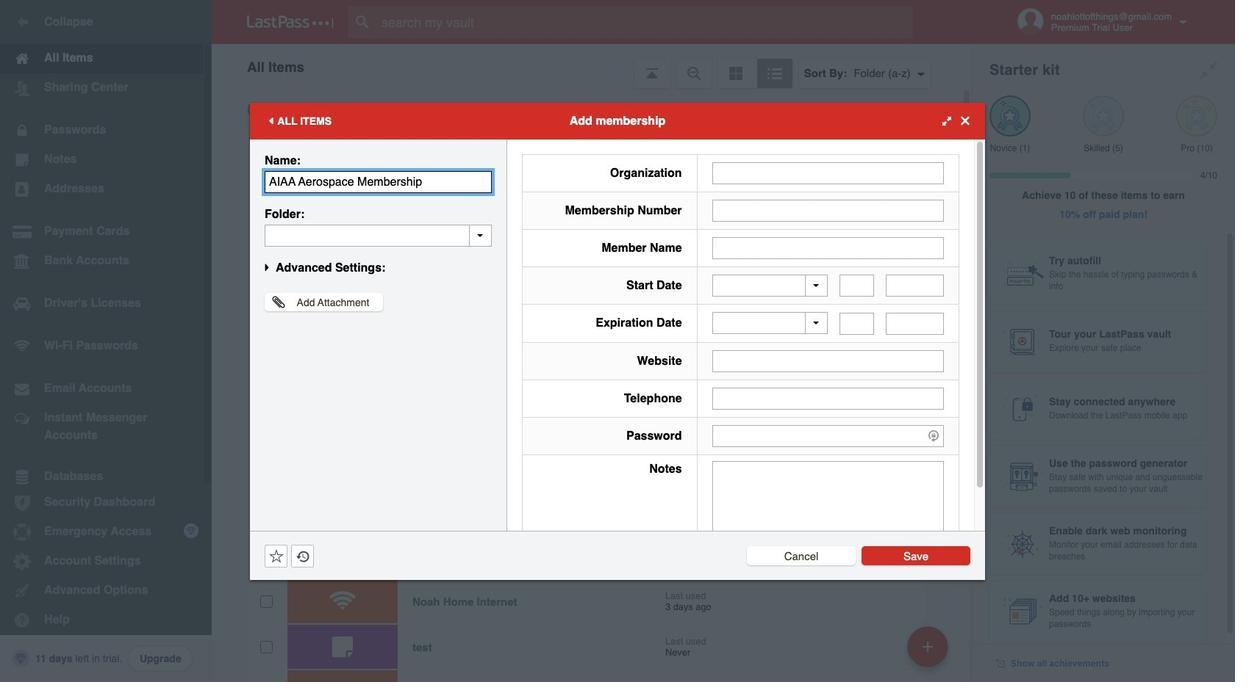Task type: locate. For each thing, give the bounding box(es) containing it.
search my vault text field
[[348, 6, 936, 38]]

None text field
[[712, 162, 944, 184], [712, 237, 944, 259], [840, 275, 874, 297], [840, 313, 874, 335], [886, 313, 944, 335], [712, 350, 944, 372], [712, 461, 944, 552], [712, 162, 944, 184], [712, 237, 944, 259], [840, 275, 874, 297], [840, 313, 874, 335], [886, 313, 944, 335], [712, 350, 944, 372], [712, 461, 944, 552]]

vault options navigation
[[212, 44, 972, 88]]

None text field
[[265, 171, 492, 193], [712, 200, 944, 222], [265, 225, 492, 247], [886, 275, 944, 297], [712, 388, 944, 410], [265, 171, 492, 193], [712, 200, 944, 222], [265, 225, 492, 247], [886, 275, 944, 297], [712, 388, 944, 410]]

Search search field
[[348, 6, 936, 38]]

lastpass image
[[247, 15, 334, 29]]

new item image
[[923, 642, 933, 652]]

None password field
[[712, 425, 944, 447]]

dialog
[[250, 103, 985, 580]]



Task type: vqa. For each thing, say whether or not it's contained in the screenshot.
New item element
no



Task type: describe. For each thing, give the bounding box(es) containing it.
main navigation navigation
[[0, 0, 212, 683]]

new item navigation
[[902, 623, 957, 683]]



